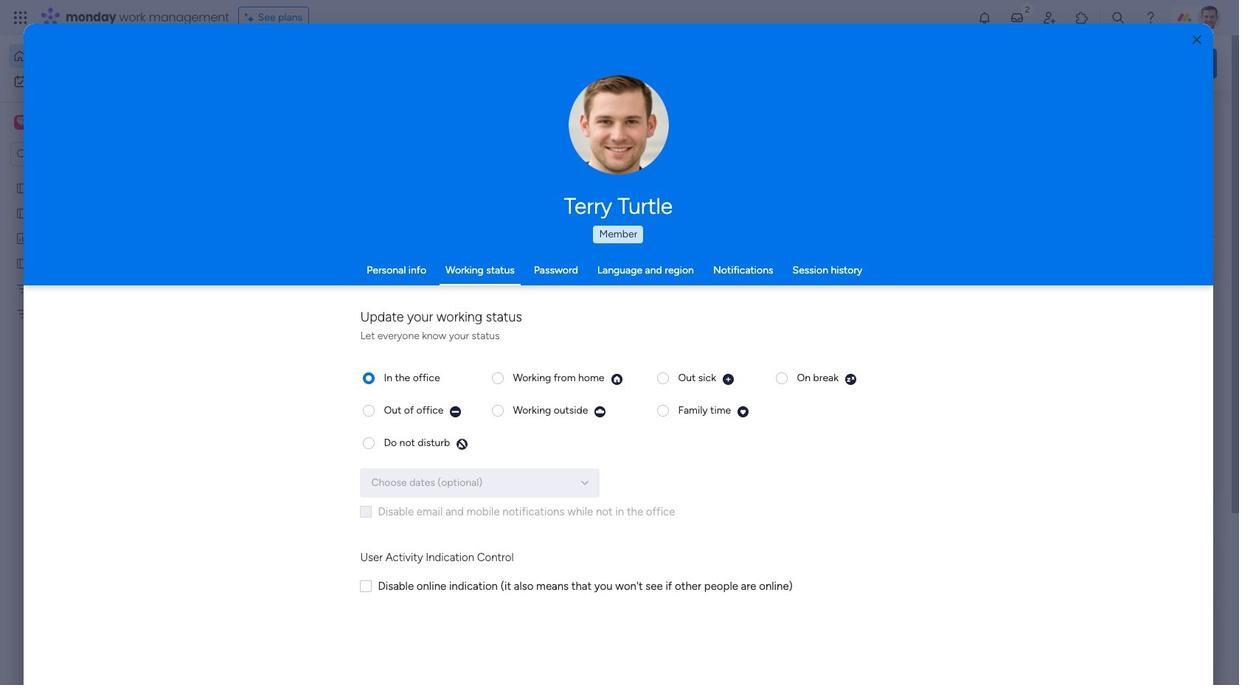 Task type: locate. For each thing, give the bounding box(es) containing it.
0 vertical spatial option
[[9, 44, 179, 68]]

close image
[[1192, 34, 1201, 45]]

notifications image
[[977, 10, 992, 25]]

2 vertical spatial option
[[0, 174, 188, 177]]

0 horizontal spatial component image
[[246, 292, 260, 306]]

0 horizontal spatial preview image
[[450, 405, 462, 418]]

public board image
[[15, 206, 30, 220], [15, 256, 30, 270], [246, 269, 263, 285], [488, 269, 504, 285]]

component image
[[729, 292, 742, 306]]

quick search results list box
[[228, 138, 960, 514]]

see plans image
[[245, 10, 258, 26]]

preview image
[[845, 373, 857, 385], [450, 405, 462, 418]]

2 component image from the left
[[488, 292, 501, 306]]

2 element
[[377, 555, 394, 573]]

help center element
[[996, 608, 1217, 667]]

1 horizontal spatial component image
[[488, 292, 501, 306]]

add to favorites image
[[920, 270, 934, 284]]

remove from favorites image
[[437, 270, 452, 284]]

1 workspace image from the left
[[14, 114, 29, 131]]

public dashboard image
[[15, 231, 30, 245]]

list box
[[0, 172, 188, 525]]

2 workspace image from the left
[[16, 114, 26, 131]]

0 vertical spatial preview image
[[845, 373, 857, 385]]

preview image
[[610, 373, 623, 385], [722, 373, 735, 385], [594, 405, 607, 418], [737, 405, 750, 418], [456, 438, 469, 450]]

public board image
[[15, 181, 30, 195]]

public dashboard image
[[729, 269, 745, 285]]

update feed image
[[1010, 10, 1024, 25]]

1 component image from the left
[[246, 292, 260, 306]]

workspace image
[[14, 114, 29, 131], [16, 114, 26, 131]]

component image
[[246, 292, 260, 306], [488, 292, 501, 306]]

option
[[9, 44, 179, 68], [9, 69, 179, 93], [0, 174, 188, 177]]



Task type: vqa. For each thing, say whether or not it's contained in the screenshot.
Public board image
yes



Task type: describe. For each thing, give the bounding box(es) containing it.
help image
[[1143, 10, 1158, 25]]

terry turtle image
[[1198, 6, 1221, 30]]

2 image
[[1021, 1, 1034, 17]]

1 vertical spatial option
[[9, 69, 179, 93]]

dapulse x slim image
[[1195, 107, 1213, 125]]

monday marketplace image
[[1075, 10, 1089, 25]]

component image for remove from favorites image
[[246, 292, 260, 306]]

add to favorites image
[[679, 270, 693, 284]]

1 vertical spatial preview image
[[450, 405, 462, 418]]

invite members image
[[1042, 10, 1057, 25]]

1 horizontal spatial preview image
[[845, 373, 857, 385]]

getting started element
[[996, 538, 1217, 597]]

search everything image
[[1111, 10, 1125, 25]]

Search in workspace field
[[31, 146, 123, 163]]

select product image
[[13, 10, 28, 25]]

workspace selection element
[[14, 114, 123, 133]]

component image for add to favorites icon
[[488, 292, 501, 306]]



